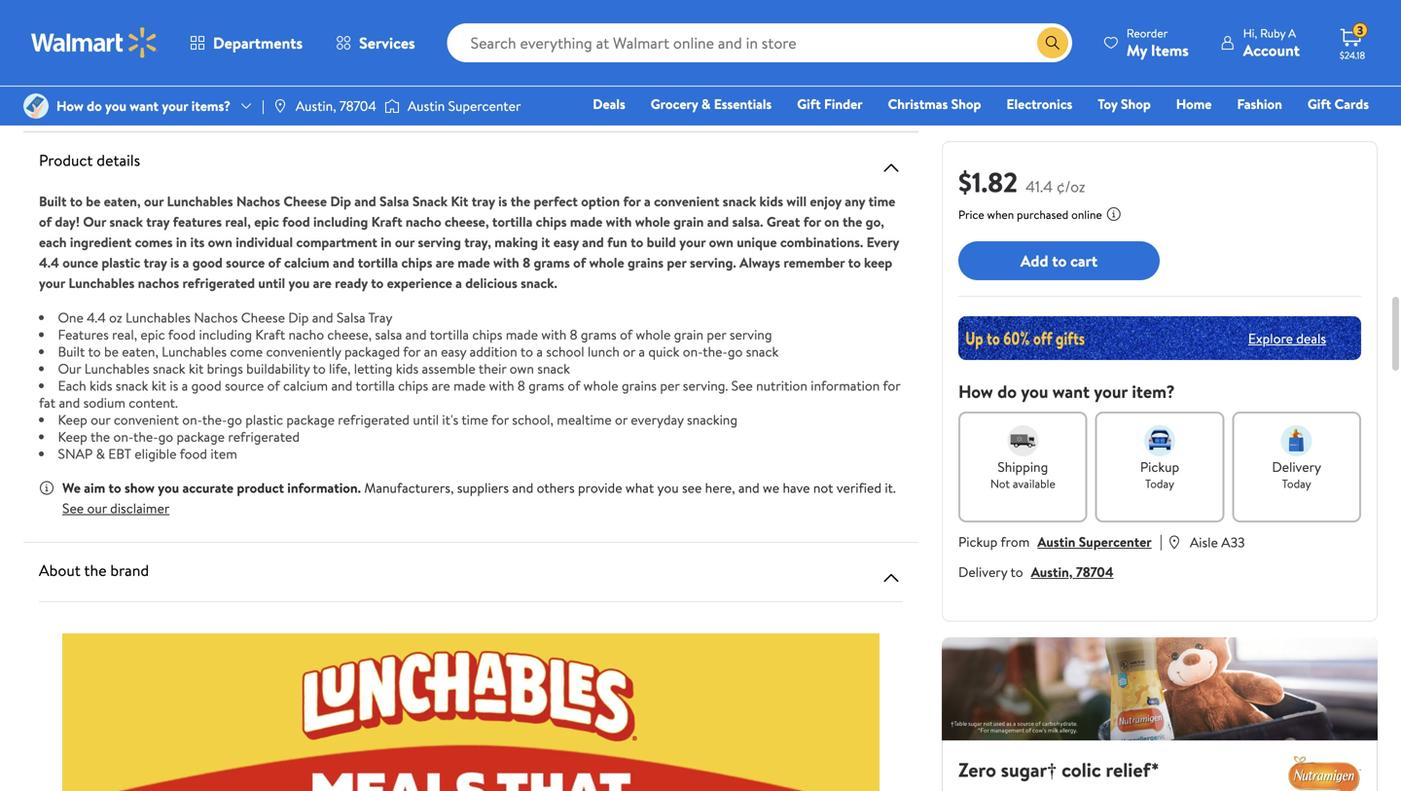 Task type: vqa. For each thing, say whether or not it's contained in the screenshot.
rightmost Kraft
yes



Task type: describe. For each thing, give the bounding box(es) containing it.
4.4 inside built to be eaten, our lunchables nachos cheese dip and salsa snack kit tray is the perfect option for a convenient snack kids will enjoy any time of day! our snack tray features real, epic food including kraft nacho cheese, tortilla chips made with whole grain and salsa. great for on the go, each ingredient comes in its own individual compartment in our serving tray, making it easy and fun to build your own unique combinations. every 4.4 ounce plastic tray is a good source of calcium and tortilla chips are made with 8 grams of whole grains per serving. always remember to keep your lunchables nachos refrigerated until you are ready to experience a delicious snack.
[[39, 253, 59, 272]]

1 keep from the top
[[58, 410, 87, 429]]

deals
[[593, 94, 626, 113]]

whole right lunch
[[636, 325, 671, 344]]

product
[[39, 149, 93, 171]]

salsa inside one 4.4 oz lunchables nachos cheese dip and salsa tray features real, epic food including kraft nacho cheese, salsa and tortilla chips made with 8 grams of whole grain per serving built to be eaten, lunchables come conveniently packaged for an easy addition to a school lunch or a quick on-the-go snack our lunchables snack kit brings buildability to life, letting kids assemble their own snack each kids snack kit is a good source of calcium and tortilla chips are made with 8 grams of whole grains per serving. see nutrition information for fat and sodium content. keep our convenient on-the-go plastic package refrigerated until it's time for school, mealtime or everyday snacking keep the on-the-go package refrigerated snap & ebt eligible food item
[[337, 308, 366, 327]]

letting
[[354, 359, 393, 378]]

our inside we aim to show you accurate product information. manufacturers, suppliers and others provide what you see here, and we have not verified it. see our disclaimer
[[87, 499, 107, 518]]

today for delivery
[[1282, 475, 1312, 492]]

to inside button
[[1052, 250, 1067, 271]]

cheese inside built to be eaten, our lunchables nachos cheese dip and salsa snack kit tray is the perfect option for a convenient snack kids will enjoy any time of day! our snack tray features real, epic food including kraft nacho cheese, tortilla chips made with whole grain and salsa. great for on the go, each ingredient comes in its own individual compartment in our serving tray, making it easy and fun to build your own unique combinations. every 4.4 ounce plastic tray is a good source of calcium and tortilla chips are made with 8 grams of whole grains per serving. always remember to keep your lunchables nachos refrigerated until you are ready to experience a delicious snack.
[[284, 192, 327, 211]]

with up fun
[[606, 212, 632, 231]]

made down option
[[570, 212, 603, 231]]

snack up salsa.
[[723, 192, 756, 211]]

2 vertical spatial 8
[[518, 376, 525, 395]]

dip inside built to be eaten, our lunchables nachos cheese dip and salsa snack kit tray is the perfect option for a convenient snack kids will enjoy any time of day! our snack tray features real, epic food including kraft nacho cheese, tortilla chips made with whole grain and salsa. great for on the go, each ingredient comes in its own individual compartment in our serving tray, making it easy and fun to build your own unique combinations. every 4.4 ounce plastic tray is a good source of calcium and tortilla chips are made with 8 grams of whole grains per serving. always remember to keep your lunchables nachos refrigerated until you are ready to experience a delicious snack.
[[330, 192, 351, 211]]

see
[[682, 478, 702, 497]]

with down making
[[493, 253, 519, 272]]

easy inside one 4.4 oz lunchables nachos cheese dip and salsa tray features real, epic food including kraft nacho cheese, salsa and tortilla chips made with 8 grams of whole grain per serving built to be eaten, lunchables come conveniently packaged for an easy addition to a school lunch or a quick on-the-go snack our lunchables snack kit brings buildability to life, letting kids assemble their own snack each kids snack kit is a good source of calcium and tortilla chips are made with 8 grams of whole grains per serving. see nutrition information for fat and sodium content. keep our convenient on-the-go plastic package refrigerated until it's time for school, mealtime or everyday snacking keep the on-the-go package refrigerated snap & ebt eligible food item
[[441, 342, 466, 361]]

shop for toy shop
[[1121, 94, 1151, 113]]

toy
[[1098, 94, 1118, 113]]

school,
[[512, 410, 554, 429]]

disclaimer
[[110, 499, 170, 518]]

lunchables up features
[[167, 192, 233, 211]]

to up day!
[[70, 192, 83, 211]]

tortilla up making
[[492, 212, 533, 231]]

2 horizontal spatial go
[[728, 342, 743, 361]]

mealtime
[[557, 410, 612, 429]]

1 vertical spatial 8
[[570, 325, 578, 344]]

here,
[[705, 478, 735, 497]]

electronics link
[[998, 93, 1082, 114]]

for right option
[[623, 192, 641, 211]]

for left an
[[403, 342, 421, 361]]

¢/oz
[[1057, 176, 1086, 197]]

$24.18
[[1340, 49, 1366, 62]]

how do you want your items?
[[56, 96, 231, 115]]

see inside we aim to show you accurate product information. manufacturers, suppliers and others provide what you see here, and we have not verified it. see our disclaimer
[[62, 499, 84, 518]]

option
[[581, 192, 620, 211]]

go,
[[866, 212, 885, 231]]

to right fun
[[631, 233, 644, 252]]

up to sixty percent off deals. shop now. image
[[959, 316, 1362, 360]]

each
[[58, 376, 86, 395]]

0 vertical spatial serving
[[350, 30, 387, 46]]

and right salsa
[[406, 325, 427, 344]]

a up build at the left of the page
[[644, 192, 651, 211]]

snack right each
[[116, 376, 148, 395]]

cart
[[1071, 250, 1098, 271]]

and down compartment
[[333, 253, 355, 272]]

0 vertical spatial tray
[[472, 192, 495, 211]]

easy inside built to be eaten, our lunchables nachos cheese dip and salsa snack kit tray is the perfect option for a convenient snack kids will enjoy any time of day! our snack tray features real, epic food including kraft nacho cheese, tortilla chips made with whole grain and salsa. great for on the go, each ingredient comes in its own individual compartment in our serving tray, making it easy and fun to build your own unique combinations. every 4.4 ounce plastic tray is a good source of calcium and tortilla chips are made with 8 grams of whole grains per serving. always remember to keep your lunchables nachos refrigerated until you are ready to experience a delicious snack.
[[553, 233, 579, 252]]

0 horizontal spatial the-
[[133, 427, 158, 446]]

1 horizontal spatial the-
[[202, 410, 227, 429]]

a33
[[1222, 533, 1245, 552]]

registry
[[1145, 122, 1195, 141]]

intent image for delivery image
[[1281, 425, 1313, 456]]

serving. inside built to be eaten, our lunchables nachos cheese dip and salsa snack kit tray is the perfect option for a convenient snack kids will enjoy any time of day! our snack tray features real, epic food including kraft nacho cheese, tortilla chips made with whole grain and salsa. great for on the go, each ingredient comes in its own individual compartment in our serving tray, making it easy and fun to build your own unique combinations. every 4.4 ounce plastic tray is a good source of calcium and tortilla chips are made with 8 grams of whole grains per serving. always remember to keep your lunchables nachos refrigerated until you are ready to experience a delicious snack.
[[690, 253, 736, 272]]

and up conveniently
[[312, 308, 333, 327]]

for right information
[[883, 376, 901, 395]]

add to cart
[[1021, 250, 1098, 271]]

a left quick
[[639, 342, 645, 361]]

to right ready
[[371, 273, 384, 292]]

cards
[[1335, 94, 1369, 113]]

grocery
[[651, 94, 698, 113]]

9
[[73, 75, 80, 92]]

you right tells
[[202, 30, 221, 46]]

snack up ingredient
[[109, 212, 143, 231]]

2 • from the left
[[172, 75, 177, 92]]

nacho inside one 4.4 oz lunchables nachos cheese dip and salsa tray features real, epic food including kraft nacho cheese, salsa and tortilla chips made with 8 grams of whole grain per serving built to be eaten, lunchables come conveniently packaged for an easy addition to a school lunch or a quick on-the-go snack our lunchables snack kit brings buildability to life, letting kids assemble their own snack each kids snack kit is a good source of calcium and tortilla chips are made with 8 grams of whole grains per serving. see nutrition information for fat and sodium content. keep our convenient on-the-go plastic package refrigerated until it's time for school, mealtime or everyday snacking keep the on-the-go package refrigerated snap & ebt eligible food item
[[289, 325, 324, 344]]

gift for cards
[[1308, 94, 1332, 113]]

making
[[495, 233, 538, 252]]

0 vertical spatial supercenter
[[448, 96, 521, 115]]

1 • from the left
[[83, 75, 87, 92]]

to right addition
[[521, 342, 533, 361]]

$1.82 41.4 ¢/oz
[[959, 163, 1086, 201]]

* the % daily value (dv) tells you how much a nutrient in a serving of food contributes to a daily diet.
[[54, 30, 560, 46]]

2 vertical spatial tray
[[144, 253, 167, 272]]

walmart+ link
[[1302, 121, 1378, 142]]

home link
[[1168, 93, 1221, 114]]

nacho inside built to be eaten, our lunchables nachos cheese dip and salsa snack kit tray is the perfect option for a convenient snack kids will enjoy any time of day! our snack tray features real, epic food including kraft nacho cheese, tortilla chips made with whole grain and salsa. great for on the go, each ingredient comes in its own individual compartment in our serving tray, making it easy and fun to build your own unique combinations. every 4.4 ounce plastic tray is a good source of calcium and tortilla chips are made with 8 grams of whole grains per serving. always remember to keep your lunchables nachos refrigerated until you are ready to experience a delicious snack.
[[406, 212, 441, 231]]

of down conveniently
[[267, 376, 280, 395]]

epic inside one 4.4 oz lunchables nachos cheese dip and salsa tray features real, epic food including kraft nacho cheese, salsa and tortilla chips made with 8 grams of whole grain per serving built to be eaten, lunchables come conveniently packaged for an easy addition to a school lunch or a quick on-the-go snack our lunchables snack kit brings buildability to life, letting kids assemble their own snack each kids snack kit is a good source of calcium and tortilla chips are made with 8 grams of whole grains per serving. see nutrition information for fat and sodium content. keep our convenient on-the-go plastic package refrigerated until it's time for school, mealtime or everyday snacking keep the on-the-go package refrigerated snap & ebt eligible food item
[[141, 325, 165, 344]]

nachos inside one 4.4 oz lunchables nachos cheese dip and salsa tray features real, epic food including kraft nacho cheese, salsa and tortilla chips made with 8 grams of whole grain per serving built to be eaten, lunchables come conveniently packaged for an easy addition to a school lunch or a quick on-the-go snack our lunchables snack kit brings buildability to life, letting kids assemble their own snack each kids snack kit is a good source of calcium and tortilla chips are made with 8 grams of whole grains per serving. see nutrition information for fat and sodium content. keep our convenient on-the-go plastic package refrigerated until it's time for school, mealtime or everyday snacking keep the on-the-go package refrigerated snap & ebt eligible food item
[[194, 308, 238, 327]]

cheese, inside built to be eaten, our lunchables nachos cheese dip and salsa snack kit tray is the perfect option for a convenient snack kids will enjoy any time of day! our snack tray features real, epic food including kraft nacho cheese, tortilla chips made with whole grain and salsa. great for on the go, each ingredient comes in its own individual compartment in our serving tray, making it easy and fun to build your own unique combinations. every 4.4 ounce plastic tray is a good source of calcium and tortilla chips are made with 8 grams of whole grains per serving. always remember to keep your lunchables nachos refrigerated until you are ready to experience a delicious snack.
[[445, 212, 489, 231]]

chips up their
[[472, 325, 503, 344]]

our up comes
[[144, 192, 164, 211]]

brings
[[207, 359, 243, 378]]

a left 'daily' at left top
[[504, 30, 509, 46]]

features
[[173, 212, 222, 231]]

gift cards registry
[[1145, 94, 1369, 141]]

of down school
[[568, 376, 580, 395]]

2 horizontal spatial the-
[[703, 342, 728, 361]]

including inside built to be eaten, our lunchables nachos cheese dip and salsa snack kit tray is the perfect option for a convenient snack kids will enjoy any time of day! our snack tray features real, epic food including kraft nacho cheese, tortilla chips made with whole grain and salsa. great for on the go, each ingredient comes in its own individual compartment in our serving tray, making it easy and fun to build your own unique combinations. every 4.4 ounce plastic tray is a good source of calcium and tortilla chips are made with 8 grams of whole grains per serving. always remember to keep your lunchables nachos refrigerated until you are ready to experience a delicious snack.
[[313, 212, 368, 231]]

brand
[[110, 560, 149, 581]]

2 horizontal spatial in
[[381, 233, 392, 252]]

source inside built to be eaten, our lunchables nachos cheese dip and salsa snack kit tray is the perfect option for a convenient snack kids will enjoy any time of day! our snack tray features real, epic food including kraft nacho cheese, tortilla chips made with whole grain and salsa. great for on the go, each ingredient comes in its own individual compartment in our serving tray, making it easy and fun to build your own unique combinations. every 4.4 ounce plastic tray is a good source of calcium and tortilla chips are made with 8 grams of whole grains per serving. always remember to keep your lunchables nachos refrigerated until you are ready to experience a delicious snack.
[[226, 253, 265, 272]]

austin supercenter button
[[1038, 532, 1152, 551]]

product details image
[[880, 156, 903, 180]]

oz
[[109, 308, 122, 327]]

snacking
[[687, 410, 738, 429]]

do for how do you want your items?
[[87, 96, 102, 115]]

a left school
[[537, 342, 543, 361]]

good inside one 4.4 oz lunchables nachos cheese dip and salsa tray features real, epic food including kraft nacho cheese, salsa and tortilla chips made with 8 grams of whole grain per serving built to be eaten, lunchables come conveniently packaged for an easy addition to a school lunch or a quick on-the-go snack our lunchables snack kit brings buildability to life, letting kids assemble their own snack each kids snack kit is a good source of calcium and tortilla chips are made with 8 grams of whole grains per serving. see nutrition information for fat and sodium content. keep our convenient on-the-go plastic package refrigerated until it's time for school, mealtime or everyday snacking keep the on-the-go package refrigerated snap & ebt eligible food item
[[191, 376, 222, 395]]

are inside one 4.4 oz lunchables nachos cheese dip and salsa tray features real, epic food including kraft nacho cheese, salsa and tortilla chips made with 8 grams of whole grain per serving built to be eaten, lunchables come conveniently packaged for an easy addition to a school lunch or a quick on-the-go snack our lunchables snack kit brings buildability to life, letting kids assemble their own snack each kids snack kit is a good source of calcium and tortilla chips are made with 8 grams of whole grains per serving. see nutrition information for fat and sodium content. keep our convenient on-the-go plastic package refrigerated until it's time for school, mealtime or everyday snacking keep the on-the-go package refrigerated snap & ebt eligible food item
[[432, 376, 450, 395]]

from
[[1001, 532, 1030, 551]]

tortilla up "assemble"
[[430, 325, 469, 344]]

not
[[991, 475, 1010, 492]]

others
[[537, 478, 575, 497]]

food inside built to be eaten, our lunchables nachos cheese dip and salsa snack kit tray is the perfect option for a convenient snack kids will enjoy any time of day! our snack tray features real, epic food including kraft nacho cheese, tortilla chips made with whole grain and salsa. great for on the go, each ingredient comes in its own individual compartment in our serving tray, making it easy and fun to build your own unique combinations. every 4.4 ounce plastic tray is a good source of calcium and tortilla chips are made with 8 grams of whole grains per serving. always remember to keep your lunchables nachos refrigerated until you are ready to experience a delicious snack.
[[282, 212, 310, 231]]

1 vertical spatial |
[[1160, 530, 1163, 552]]

finder
[[824, 94, 863, 113]]

tells
[[179, 30, 200, 46]]

grams inside built to be eaten, our lunchables nachos cheese dip and salsa snack kit tray is the perfect option for a convenient snack kids will enjoy any time of day! our snack tray features real, epic food including kraft nacho cheese, tortilla chips made with whole grain and salsa. great for on the go, each ingredient comes in its own individual compartment in our serving tray, making it easy and fun to build your own unique combinations. every 4.4 ounce plastic tray is a good source of calcium and tortilla chips are made with 8 grams of whole grains per serving. always remember to keep your lunchables nachos refrigerated until you are ready to experience a delicious snack.
[[534, 253, 570, 272]]

delivery for to
[[959, 563, 1008, 581]]

& inside 'grocery & essentials' link
[[702, 94, 711, 113]]

reorder my items
[[1127, 25, 1189, 61]]

will
[[787, 192, 807, 211]]

of right lunch
[[620, 325, 633, 344]]

1 vertical spatial grams
[[581, 325, 617, 344]]

made down 'tray,' in the left of the page
[[458, 253, 490, 272]]

0 vertical spatial are
[[436, 253, 454, 272]]

snack up content.
[[153, 359, 185, 378]]

see inside one 4.4 oz lunchables nachos cheese dip and salsa tray features real, epic food including kraft nacho cheese, salsa and tortilla chips made with 8 grams of whole grain per serving built to be eaten, lunchables come conveniently packaged for an easy addition to a school lunch or a quick on-the-go snack our lunchables snack kit brings buildability to life, letting kids assemble their own snack each kids snack kit is a good source of calcium and tortilla chips are made with 8 grams of whole grains per serving. see nutrition information for fat and sodium content. keep our convenient on-the-go plastic package refrigerated until it's time for school, mealtime or everyday snacking keep the on-the-go package refrigerated snap & ebt eligible food item
[[731, 376, 753, 395]]

1 vertical spatial are
[[313, 273, 332, 292]]

deals link
[[584, 93, 634, 114]]

grains inside one 4.4 oz lunchables nachos cheese dip and salsa tray features real, epic food including kraft nacho cheese, salsa and tortilla chips made with 8 grams of whole grain per serving built to be eaten, lunchables come conveniently packaged for an easy addition to a school lunch or a quick on-the-go snack our lunchables snack kit brings buildability to life, letting kids assemble their own snack each kids snack kit is a good source of calcium and tortilla chips are made with 8 grams of whole grains per serving. see nutrition information for fat and sodium content. keep our convenient on-the-go plastic package refrigerated until it's time for school, mealtime or everyday snacking keep the on-the-go package refrigerated snap & ebt eligible food item
[[622, 376, 657, 395]]

with down addition
[[489, 376, 514, 395]]

tortilla down packaged
[[356, 376, 395, 395]]

their
[[479, 359, 506, 378]]

each
[[39, 233, 67, 252]]

built inside one 4.4 oz lunchables nachos cheese dip and salsa tray features real, epic food including kraft nacho cheese, salsa and tortilla chips made with 8 grams of whole grain per serving built to be eaten, lunchables come conveniently packaged for an easy addition to a school lunch or a quick on-the-go snack our lunchables snack kit brings buildability to life, letting kids assemble their own snack each kids snack kit is a good source of calcium and tortilla chips are made with 8 grams of whole grains per serving. see nutrition information for fat and sodium content. keep our convenient on-the-go plastic package refrigerated until it's time for school, mealtime or everyday snacking keep the on-the-go package refrigerated snap & ebt eligible food item
[[58, 342, 85, 361]]

pickup today
[[1140, 457, 1180, 492]]

one 4.4 oz lunchables nachos cheese dip and salsa tray features real, epic food including kraft nacho cheese, salsa and tortilla chips made with 8 grams of whole grain per serving built to be eaten, lunchables come conveniently packaged for an easy addition to a school lunch or a quick on-the-go snack our lunchables snack kit brings buildability to life, letting kids assemble their own snack each kids snack kit is a good source of calcium and tortilla chips are made with 8 grams of whole grains per serving. see nutrition information for fat and sodium content. keep our convenient on-the-go plastic package refrigerated until it's time for school, mealtime or everyday snacking keep the on-the-go package refrigerated snap & ebt eligible food item
[[39, 308, 901, 463]]

its
[[190, 233, 205, 252]]

how for how do you want your item?
[[959, 380, 993, 404]]

item
[[211, 444, 237, 463]]

our inside built to be eaten, our lunchables nachos cheese dip and salsa snack kit tray is the perfect option for a convenient snack kids will enjoy any time of day! our snack tray features real, epic food including kraft nacho cheese, tortilla chips made with whole grain and salsa. great for on the go, each ingredient comes in its own individual compartment in our serving tray, making it easy and fun to build your own unique combinations. every 4.4 ounce plastic tray is a good source of calcium and tortilla chips are made with 8 grams of whole grains per serving. always remember to keep your lunchables nachos refrigerated until you are ready to experience a delicious snack.
[[83, 212, 106, 231]]

time inside built to be eaten, our lunchables nachos cheese dip and salsa snack kit tray is the perfect option for a convenient snack kids will enjoy any time of day! our snack tray features real, epic food including kraft nacho cheese, tortilla chips made with whole grain and salsa. great for on the go, each ingredient comes in its own individual compartment in our serving tray, making it easy and fun to build your own unique combinations. every 4.4 ounce plastic tray is a good source of calcium and tortilla chips are made with 8 grams of whole grains per serving. always remember to keep your lunchables nachos refrigerated until you are ready to experience a delicious snack.
[[869, 192, 896, 211]]

per right quick
[[707, 325, 726, 344]]

you left see
[[657, 478, 679, 497]]

search icon image
[[1045, 35, 1061, 51]]

ebt
[[108, 444, 131, 463]]

0 horizontal spatial 78704
[[340, 96, 377, 115]]

fat
[[54, 75, 71, 92]]

lunchables up sodium
[[84, 359, 150, 378]]

1 horizontal spatial package
[[287, 410, 335, 429]]

of down option
[[573, 253, 586, 272]]

whole up build at the left of the page
[[635, 212, 670, 231]]

0 horizontal spatial in
[[176, 233, 187, 252]]

your left item?
[[1094, 380, 1128, 404]]

lunchables down ounce in the left top of the page
[[68, 273, 135, 292]]

your right build at the left of the page
[[680, 233, 706, 252]]

calories
[[54, 59, 96, 75]]

explore deals
[[1249, 329, 1326, 348]]

fashion link
[[1229, 93, 1291, 114]]

home
[[1176, 94, 1212, 113]]

0 horizontal spatial kids
[[90, 376, 112, 395]]

walmart image
[[31, 27, 158, 58]]

and up compartment
[[355, 192, 376, 211]]

your down ounce in the left top of the page
[[39, 273, 65, 292]]

a left delicious
[[456, 273, 462, 292]]

combinations.
[[780, 233, 863, 252]]

hi,
[[1243, 25, 1258, 41]]

cheese inside one 4.4 oz lunchables nachos cheese dip and salsa tray features real, epic food including kraft nacho cheese, salsa and tortilla chips made with 8 grams of whole grain per serving built to be eaten, lunchables come conveniently packaged for an easy addition to a school lunch or a quick on-the-go snack our lunchables snack kit brings buildability to life, letting kids assemble their own snack each kids snack kit is a good source of calcium and tortilla chips are made with 8 grams of whole grains per serving. see nutrition information for fat and sodium content. keep our convenient on-the-go plastic package refrigerated until it's time for school, mealtime or everyday snacking keep the on-the-go package refrigerated snap & ebt eligible food item
[[241, 308, 285, 327]]

salsa inside built to be eaten, our lunchables nachos cheese dip and salsa snack kit tray is the perfect option for a convenient snack kids will enjoy any time of day! our snack tray features real, epic food including kraft nacho cheese, tortilla chips made with whole grain and salsa. great for on the go, each ingredient comes in its own individual compartment in our serving tray, making it easy and fun to build your own unique combinations. every 4.4 ounce plastic tray is a good source of calcium and tortilla chips are made with 8 grams of whole grains per serving. always remember to keep your lunchables nachos refrigerated until you are ready to experience a delicious snack.
[[380, 192, 409, 211]]

shop for christmas shop
[[951, 94, 981, 113]]

to down from
[[1011, 563, 1023, 581]]

2 horizontal spatial on-
[[683, 342, 703, 361]]

snack up the nutrition
[[746, 342, 779, 361]]

food left the contributes
[[403, 30, 427, 46]]

much
[[247, 30, 275, 46]]

dip inside one 4.4 oz lunchables nachos cheese dip and salsa tray features real, epic food including kraft nacho cheese, salsa and tortilla chips made with 8 grams of whole grain per serving built to be eaten, lunchables come conveniently packaged for an easy addition to a school lunch or a quick on-the-go snack our lunchables snack kit brings buildability to life, letting kids assemble their own snack each kids snack kit is a good source of calcium and tortilla chips are made with 8 grams of whole grains per serving. see nutrition information for fat and sodium content. keep our convenient on-the-go plastic package refrigerated until it's time for school, mealtime or everyday snacking keep the on-the-go package refrigerated snap & ebt eligible food item
[[288, 308, 309, 327]]

a right much
[[278, 30, 284, 46]]

our inside one 4.4 oz lunchables nachos cheese dip and salsa tray features real, epic food including kraft nacho cheese, salsa and tortilla chips made with 8 grams of whole grain per serving built to be eaten, lunchables come conveniently packaged for an easy addition to a school lunch or a quick on-the-go snack our lunchables snack kit brings buildability to life, letting kids assemble their own snack each kids snack kit is a good source of calcium and tortilla chips are made with 8 grams of whole grains per serving. see nutrition information for fat and sodium content. keep our convenient on-the-go plastic package refrigerated until it's time for school, mealtime or everyday snacking keep the on-the-go package refrigerated snap & ebt eligible food item
[[58, 359, 81, 378]]

1 vertical spatial austin,
[[1031, 563, 1073, 581]]

serving inside one 4.4 oz lunchables nachos cheese dip and salsa tray features real, epic food including kraft nacho cheese, salsa and tortilla chips made with 8 grams of whole grain per serving built to be eaten, lunchables come conveniently packaged for an easy addition to a school lunch or a quick on-the-go snack our lunchables snack kit brings buildability to life, letting kids assemble their own snack each kids snack kit is a good source of calcium and tortilla chips are made with 8 grams of whole grains per serving. see nutrition information for fat and sodium content. keep our convenient on-the-go plastic package refrigerated until it's time for school, mealtime or everyday snacking keep the on-the-go package refrigerated snap & ebt eligible food item
[[730, 325, 772, 344]]

tortilla up ready
[[358, 253, 398, 272]]

account
[[1243, 39, 1300, 61]]

eligible
[[135, 444, 177, 463]]

serving. inside one 4.4 oz lunchables nachos cheese dip and salsa tray features real, epic food including kraft nacho cheese, salsa and tortilla chips made with 8 grams of whole grain per serving built to be eaten, lunchables come conveniently packaged for an easy addition to a school lunch or a quick on-the-go snack our lunchables snack kit brings buildability to life, letting kids assemble their own snack each kids snack kit is a good source of calcium and tortilla chips are made with 8 grams of whole grains per serving. see nutrition information for fat and sodium content. keep our convenient on-the-go plastic package refrigerated until it's time for school, mealtime or everyday snacking keep the on-the-go package refrigerated snap & ebt eligible food item
[[683, 376, 728, 395]]

0 horizontal spatial package
[[177, 427, 225, 446]]

0 vertical spatial is
[[498, 192, 507, 211]]

add
[[1021, 250, 1049, 271]]

you right show
[[158, 478, 179, 497]]

2 vertical spatial grams
[[529, 376, 564, 395]]

source inside one 4.4 oz lunchables nachos cheese dip and salsa tray features real, epic food including kraft nacho cheese, salsa and tortilla chips made with 8 grams of whole grain per serving built to be eaten, lunchables come conveniently packaged for an easy addition to a school lunch or a quick on-the-go snack our lunchables snack kit brings buildability to life, letting kids assemble their own snack each kids snack kit is a good source of calcium and tortilla chips are made with 8 grams of whole grains per serving. see nutrition information for fat and sodium content. keep our convenient on-the-go plastic package refrigerated until it's time for school, mealtime or everyday snacking keep the on-the-go package refrigerated snap & ebt eligible food item
[[225, 376, 264, 395]]

when
[[987, 206, 1014, 223]]

want for item?
[[1053, 380, 1090, 404]]

real, inside one 4.4 oz lunchables nachos cheese dip and salsa tray features real, epic food including kraft nacho cheese, salsa and tortilla chips made with 8 grams of whole grain per serving built to be eaten, lunchables come conveniently packaged for an easy addition to a school lunch or a quick on-the-go snack our lunchables snack kit brings buildability to life, letting kids assemble their own snack each kids snack kit is a good source of calcium and tortilla chips are made with 8 grams of whole grains per serving. see nutrition information for fat and sodium content. keep our convenient on-the-go plastic package refrigerated until it's time for school, mealtime or everyday snacking keep the on-the-go package refrigerated snap & ebt eligible food item
[[112, 325, 137, 344]]

 image for austin supercenter
[[384, 96, 400, 116]]

1 horizontal spatial go
[[227, 410, 242, 429]]

0 horizontal spatial kit
[[152, 376, 166, 395]]

and left letting
[[331, 376, 353, 395]]

0 horizontal spatial austin
[[408, 96, 445, 115]]

the left brand
[[84, 560, 107, 581]]

of up each
[[39, 212, 52, 231]]

until for it's
[[413, 410, 439, 429]]

lunchables left come
[[162, 342, 227, 361]]

grains inside built to be eaten, our lunchables nachos cheese dip and salsa snack kit tray is the perfect option for a convenient snack kids will enjoy any time of day! our snack tray features real, epic food including kraft nacho cheese, tortilla chips made with whole grain and salsa. great for on the go, each ingredient comes in its own individual compartment in our serving tray, making it easy and fun to build your own unique combinations. every 4.4 ounce plastic tray is a good source of calcium and tortilla chips are made with 8 grams of whole grains per serving. always remember to keep your lunchables nachos refrigerated until you are ready to experience a delicious snack.
[[628, 253, 664, 272]]

a
[[1289, 25, 1296, 41]]

price when purchased online
[[959, 206, 1102, 223]]

good inside built to be eaten, our lunchables nachos cheese dip and salsa snack kit tray is the perfect option for a convenient snack kids will enjoy any time of day! our snack tray features real, epic food including kraft nacho cheese, tortilla chips made with whole grain and salsa. great for on the go, each ingredient comes in its own individual compartment in our serving tray, making it easy and fun to build your own unique combinations. every 4.4 ounce plastic tray is a good source of calcium and tortilla chips are made with 8 grams of whole grains per serving. always remember to keep your lunchables nachos refrigerated until you are ready to experience a delicious snack.
[[192, 253, 223, 272]]

shipping
[[998, 457, 1048, 476]]

plastic inside built to be eaten, our lunchables nachos cheese dip and salsa snack kit tray is the perfect option for a convenient snack kids will enjoy any time of day! our snack tray features real, epic food including kraft nacho cheese, tortilla chips made with whole grain and salsa. great for on the go, each ingredient comes in its own individual compartment in our serving tray, making it easy and fun to build your own unique combinations. every 4.4 ounce plastic tray is a good source of calcium and tortilla chips are made with 8 grams of whole grains per serving. always remember to keep your lunchables nachos refrigerated until you are ready to experience a delicious snack.
[[102, 253, 140, 272]]

daily
[[512, 30, 535, 46]]

content.
[[129, 393, 178, 412]]

made up their
[[506, 325, 538, 344]]

experience
[[387, 273, 452, 292]]

explore
[[1249, 329, 1293, 348]]

a right content.
[[182, 376, 188, 395]]

departments button
[[173, 19, 319, 66]]

the inside one 4.4 oz lunchables nachos cheese dip and salsa tray features real, epic food including kraft nacho cheese, salsa and tortilla chips made with 8 grams of whole grain per serving built to be eaten, lunchables come conveniently packaged for an easy addition to a school lunch or a quick on-the-go snack our lunchables snack kit brings buildability to life, letting kids assemble their own snack each kids snack kit is a good source of calcium and tortilla chips are made with 8 grams of whole grains per serving. see nutrition information for fat and sodium content. keep our convenient on-the-go plastic package refrigerated until it's time for school, mealtime or everyday snacking keep the on-the-go package refrigerated snap & ebt eligible food item
[[90, 427, 110, 446]]

diet.
[[538, 30, 560, 46]]

legal information image
[[1106, 206, 1122, 222]]

built to be eaten, our lunchables nachos cheese dip and salsa snack kit tray is the perfect option for a convenient snack kids will enjoy any time of day! our snack tray features real, epic food including kraft nacho cheese, tortilla chips made with whole grain and salsa. great for on the go, each ingredient comes in its own individual compartment in our serving tray, making it easy and fun to build your own unique combinations. every 4.4 ounce plastic tray is a good source of calcium and tortilla chips are made with 8 grams of whole grains per serving. always remember to keep your lunchables nachos refrigerated until you are ready to experience a delicious snack.
[[39, 192, 899, 292]]

austin, 78704
[[296, 96, 377, 115]]

and left fun
[[582, 233, 604, 252]]

chips up experience
[[401, 253, 432, 272]]

1 vertical spatial is
[[170, 253, 179, 272]]

my
[[1127, 39, 1147, 61]]

4.4 inside one 4.4 oz lunchables nachos cheese dip and salsa tray features real, epic food including kraft nacho cheese, salsa and tortilla chips made with 8 grams of whole grain per serving built to be eaten, lunchables come conveniently packaged for an easy addition to a school lunch or a quick on-the-go snack our lunchables snack kit brings buildability to life, letting kids assemble their own snack each kids snack kit is a good source of calcium and tortilla chips are made with 8 grams of whole grains per serving. see nutrition information for fat and sodium content. keep our convenient on-the-go plastic package refrigerated until it's time for school, mealtime or everyday snacking keep the on-the-go package refrigerated snap & ebt eligible food item
[[87, 308, 106, 327]]

pickup for pickup from austin supercenter |
[[959, 532, 998, 551]]

whole down fun
[[589, 253, 624, 272]]

of down individual
[[268, 253, 281, 272]]

sodium
[[83, 393, 125, 412]]

what
[[626, 478, 654, 497]]

it
[[541, 233, 550, 252]]

about
[[39, 560, 81, 581]]

delivery today
[[1272, 457, 1322, 492]]

and left we
[[739, 478, 760, 497]]

1 horizontal spatial in
[[330, 30, 339, 46]]

0 vertical spatial or
[[623, 342, 636, 361]]

refrigerated up product
[[228, 427, 300, 446]]

lunchables down the "nachos"
[[126, 308, 191, 327]]

you down carbohydrate
[[105, 96, 126, 115]]

to left keep
[[848, 253, 861, 272]]

available
[[1013, 475, 1056, 492]]

the down any
[[843, 212, 863, 231]]

whole down lunch
[[584, 376, 619, 395]]

you up intent image for shipping
[[1021, 380, 1049, 404]]

for left "school,"
[[491, 410, 509, 429]]

and left others
[[512, 478, 534, 497]]

chips down an
[[398, 376, 428, 395]]

online
[[1072, 206, 1102, 223]]

pickup for pickup today
[[1140, 457, 1180, 476]]

remember
[[784, 253, 845, 272]]

and left salsa.
[[707, 212, 729, 231]]

0 horizontal spatial on-
[[113, 427, 133, 446]]

grain inside built to be eaten, our lunchables nachos cheese dip and salsa snack kit tray is the perfect option for a convenient snack kids will enjoy any time of day! our snack tray features real, epic food including kraft nacho cheese, tortilla chips made with whole grain and salsa. great for on the go, each ingredient comes in its own individual compartment in our serving tray, making it easy and fun to build your own unique combinations. every 4.4 ounce plastic tray is a good source of calcium and tortilla chips are made with 8 grams of whole grains per serving. always remember to keep your lunchables nachos refrigerated until you are ready to experience a delicious snack.
[[674, 212, 704, 231]]

one debit link
[[1211, 121, 1295, 142]]

be inside built to be eaten, our lunchables nachos cheese dip and salsa snack kit tray is the perfect option for a convenient snack kids will enjoy any time of day! our snack tray features real, epic food including kraft nacho cheese, tortilla chips made with whole grain and salsa. great for on the go, each ingredient comes in its own individual compartment in our serving tray, making it easy and fun to build your own unique combinations. every 4.4 ounce plastic tray is a good source of calcium and tortilla chips are made with 8 grams of whole grains per serving. always remember to keep your lunchables nachos refrigerated until you are ready to experience a delicious snack.
[[86, 192, 101, 211]]

christmas
[[888, 94, 948, 113]]

to left 'daily' at left top
[[490, 30, 501, 46]]

details
[[97, 149, 140, 171]]

cheese, inside one 4.4 oz lunchables nachos cheese dip and salsa tray features real, epic food including kraft nacho cheese, salsa and tortilla chips made with 8 grams of whole grain per serving built to be eaten, lunchables come conveniently packaged for an easy addition to a school lunch or a quick on-the-go snack our lunchables snack kit brings buildability to life, letting kids assemble their own snack each kids snack kit is a good source of calcium and tortilla chips are made with 8 grams of whole grains per serving. see nutrition information for fat and sodium content. keep our convenient on-the-go plastic package refrigerated until it's time for school, mealtime or everyday snacking keep the on-the-go package refrigerated snap & ebt eligible food item
[[327, 325, 372, 344]]

keep
[[864, 253, 893, 272]]

epic inside built to be eaten, our lunchables nachos cheese dip and salsa snack kit tray is the perfect option for a convenient snack kids will enjoy any time of day! our snack tray features real, epic food including kraft nacho cheese, tortilla chips made with whole grain and salsa. great for on the go, each ingredient comes in its own individual compartment in our serving tray, making it easy and fun to build your own unique combinations. every 4.4 ounce plastic tray is a good source of calcium and tortilla chips are made with 8 grams of whole grains per serving. always remember to keep your lunchables nachos refrigerated until you are ready to experience a delicious snack.
[[254, 212, 279, 231]]

1 horizontal spatial kit
[[189, 359, 204, 378]]

christmas shop
[[888, 94, 981, 113]]



Task type: locate. For each thing, give the bounding box(es) containing it.
delicious
[[465, 273, 517, 292]]

debit
[[1253, 122, 1286, 141]]

1 gift from the left
[[797, 94, 821, 113]]

delivery
[[1272, 457, 1322, 476], [959, 563, 1008, 581]]

supercenter inside pickup from austin supercenter |
[[1079, 532, 1152, 551]]

school
[[546, 342, 584, 361]]

0 vertical spatial easy
[[553, 233, 579, 252]]

a
[[278, 30, 284, 46], [342, 30, 347, 46], [504, 30, 509, 46], [644, 192, 651, 211], [183, 253, 189, 272], [456, 273, 462, 292], [537, 342, 543, 361], [639, 342, 645, 361], [182, 376, 188, 395]]

how for how do you want your items?
[[56, 96, 84, 115]]

1 vertical spatial real,
[[112, 325, 137, 344]]

our up ebt
[[91, 410, 110, 429]]

package up the accurate
[[177, 427, 225, 446]]

kids
[[760, 192, 783, 211], [396, 359, 419, 378], [90, 376, 112, 395]]

snap
[[58, 444, 93, 463]]

1 vertical spatial kraft
[[255, 325, 285, 344]]

explore deals link
[[1241, 321, 1334, 355]]

provide
[[578, 478, 622, 497]]

about the brand image
[[880, 566, 903, 590]]

1 vertical spatial or
[[615, 410, 628, 429]]

1 vertical spatial easy
[[441, 342, 466, 361]]

be inside one 4.4 oz lunchables nachos cheese dip and salsa tray features real, epic food including kraft nacho cheese, salsa and tortilla chips made with 8 grams of whole grain per serving built to be eaten, lunchables come conveniently packaged for an easy addition to a school lunch or a quick on-the-go snack our lunchables snack kit brings buildability to life, letting kids assemble their own snack each kids snack kit is a good source of calcium and tortilla chips are made with 8 grams of whole grains per serving. see nutrition information for fat and sodium content. keep our convenient on-the-go plastic package refrigerated until it's time for school, mealtime or everyday snacking keep the on-the-go package refrigerated snap & ebt eligible food item
[[104, 342, 119, 361]]

1 horizontal spatial want
[[1053, 380, 1090, 404]]

supercenter up austin, 78704 button
[[1079, 532, 1152, 551]]

& inside one 4.4 oz lunchables nachos cheese dip and salsa tray features real, epic food including kraft nacho cheese, salsa and tortilla chips made with 8 grams of whole grain per serving built to be eaten, lunchables come conveniently packaged for an easy addition to a school lunch or a quick on-the-go snack our lunchables snack kit brings buildability to life, letting kids assemble their own snack each kids snack kit is a good source of calcium and tortilla chips are made with 8 grams of whole grains per serving. see nutrition information for fat and sodium content. keep our convenient on-the-go plastic package refrigerated until it's time for school, mealtime or everyday snacking keep the on-the-go package refrigerated snap & ebt eligible food item
[[96, 444, 105, 463]]

gift for finder
[[797, 94, 821, 113]]

1 vertical spatial built
[[58, 342, 85, 361]]

snack.
[[521, 273, 557, 292]]

 image for austin, 78704
[[272, 98, 288, 114]]

1 vertical spatial be
[[104, 342, 119, 361]]

2 gift from the left
[[1308, 94, 1332, 113]]

kids up great
[[760, 192, 783, 211]]

8 inside built to be eaten, our lunchables nachos cheese dip and salsa snack kit tray is the perfect option for a convenient snack kids will enjoy any time of day! our snack tray features real, epic food including kraft nacho cheese, tortilla chips made with whole grain and salsa. great for on the go, each ingredient comes in its own individual compartment in our serving tray, making it easy and fun to build your own unique combinations. every 4.4 ounce plastic tray is a good source of calcium and tortilla chips are made with 8 grams of whole grains per serving. always remember to keep your lunchables nachos refrigerated until you are ready to experience a delicious snack.
[[523, 253, 530, 272]]

tray right kit
[[472, 192, 495, 211]]

food up individual
[[282, 212, 310, 231]]

41.4
[[1026, 176, 1053, 197]]

0 vertical spatial want
[[130, 96, 159, 115]]

eaten, inside one 4.4 oz lunchables nachos cheese dip and salsa tray features real, epic food including kraft nacho cheese, salsa and tortilla chips made with 8 grams of whole grain per serving built to be eaten, lunchables come conveniently packaged for an easy addition to a school lunch or a quick on-the-go snack our lunchables snack kit brings buildability to life, letting kids assemble their own snack each kids snack kit is a good source of calcium and tortilla chips are made with 8 grams of whole grains per serving. see nutrition information for fat and sodium content. keep our convenient on-the-go plastic package refrigerated until it's time for school, mealtime or everyday snacking keep the on-the-go package refrigerated snap & ebt eligible food item
[[122, 342, 158, 361]]

1 horizontal spatial easy
[[553, 233, 579, 252]]

1 4 from the left
[[162, 75, 170, 92]]

1 horizontal spatial kids
[[396, 359, 419, 378]]

our inside one 4.4 oz lunchables nachos cheese dip and salsa tray features real, epic food including kraft nacho cheese, salsa and tortilla chips made with 8 grams of whole grain per serving built to be eaten, lunchables come conveniently packaged for an easy addition to a school lunch or a quick on-the-go snack our lunchables snack kit brings buildability to life, letting kids assemble their own snack each kids snack kit is a good source of calcium and tortilla chips are made with 8 grams of whole grains per serving. see nutrition information for fat and sodium content. keep our convenient on-the-go plastic package refrigerated until it's time for school, mealtime or everyday snacking keep the on-the-go package refrigerated snap & ebt eligible food item
[[91, 410, 110, 429]]

is up the "nachos"
[[170, 253, 179, 272]]

enjoy
[[810, 192, 842, 211]]

0 horizontal spatial until
[[258, 273, 285, 292]]

Search search field
[[447, 23, 1072, 62]]

snack left lunch
[[537, 359, 570, 378]]

be down "oz"
[[104, 342, 119, 361]]

time
[[869, 192, 896, 211], [462, 410, 488, 429]]

0 vertical spatial cheese,
[[445, 212, 489, 231]]

is left brings
[[170, 376, 178, 395]]

for
[[623, 192, 641, 211], [804, 212, 821, 231], [403, 342, 421, 361], [883, 376, 901, 395], [491, 410, 509, 429]]

1 vertical spatial eaten,
[[122, 342, 158, 361]]

1 horizontal spatial on-
[[182, 410, 202, 429]]

food down the "nachos"
[[168, 325, 196, 344]]

purchased
[[1017, 206, 1069, 223]]

carbohydrate
[[90, 75, 160, 92]]

one debit
[[1220, 122, 1286, 141]]

want left item?
[[1053, 380, 1090, 404]]

and
[[355, 192, 376, 211], [707, 212, 729, 231], [582, 233, 604, 252], [333, 253, 355, 272], [312, 308, 333, 327], [406, 325, 427, 344], [331, 376, 353, 395], [59, 393, 80, 412], [512, 478, 534, 497], [739, 478, 760, 497]]

salsa left tray
[[337, 308, 366, 327]]

1 horizontal spatial plastic
[[245, 410, 283, 429]]

accurate
[[182, 478, 234, 497]]

convenient inside one 4.4 oz lunchables nachos cheese dip and salsa tray features real, epic food including kraft nacho cheese, salsa and tortilla chips made with 8 grams of whole grain per serving built to be eaten, lunchables come conveniently packaged for an easy addition to a school lunch or a quick on-the-go snack our lunchables snack kit brings buildability to life, letting kids assemble their own snack each kids snack kit is a good source of calcium and tortilla chips are made with 8 grams of whole grains per serving. see nutrition information for fat and sodium content. keep our convenient on-the-go plastic package refrigerated until it's time for school, mealtime or everyday snacking keep the on-the-go package refrigerated snap & ebt eligible food item
[[114, 410, 179, 429]]

4.4 left "oz"
[[87, 308, 106, 327]]

0 vertical spatial until
[[258, 273, 285, 292]]

ruby
[[1260, 25, 1286, 41]]

packaged
[[344, 342, 400, 361]]

protein
[[180, 75, 217, 92]]

epic up individual
[[254, 212, 279, 231]]

0 vertical spatial austin,
[[296, 96, 336, 115]]

1 horizontal spatial |
[[1160, 530, 1163, 552]]

0 vertical spatial epic
[[254, 212, 279, 231]]

be
[[86, 192, 101, 211], [104, 342, 119, 361]]

not
[[813, 478, 834, 497]]

1 horizontal spatial delivery
[[1272, 457, 1322, 476]]

1 horizontal spatial time
[[869, 192, 896, 211]]

aisle
[[1190, 533, 1218, 552]]

today inside delivery today
[[1282, 475, 1312, 492]]

good right content.
[[191, 376, 222, 395]]

nacho
[[406, 212, 441, 231], [289, 325, 324, 344]]

1 horizontal spatial dip
[[330, 192, 351, 211]]

1 vertical spatial 4.4
[[87, 308, 106, 327]]

8 left lunch
[[570, 325, 578, 344]]

refrigerated inside built to be eaten, our lunchables nachos cheese dip and salsa snack kit tray is the perfect option for a convenient snack kids will enjoy any time of day! our snack tray features real, epic food including kraft nacho cheese, tortilla chips made with whole grain and salsa. great for on the go, each ingredient comes in its own individual compartment in our serving tray, making it easy and fun to build your own unique combinations. every 4.4 ounce plastic tray is a good source of calcium and tortilla chips are made with 8 grams of whole grains per serving. always remember to keep your lunchables nachos refrigerated until you are ready to experience a delicious snack.
[[182, 273, 255, 292]]

0 horizontal spatial dip
[[288, 308, 309, 327]]

plastic
[[102, 253, 140, 272], [245, 410, 283, 429]]

0 horizontal spatial |
[[262, 96, 265, 115]]

conveniently
[[266, 342, 341, 361]]

plastic inside one 4.4 oz lunchables nachos cheese dip and salsa tray features real, epic food including kraft nacho cheese, salsa and tortilla chips made with 8 grams of whole grain per serving built to be eaten, lunchables come conveniently packaged for an easy addition to a school lunch or a quick on-the-go snack our lunchables snack kit brings buildability to life, letting kids assemble their own snack each kids snack kit is a good source of calcium and tortilla chips are made with 8 grams of whole grains per serving. see nutrition information for fat and sodium content. keep our convenient on-the-go plastic package refrigerated until it's time for school, mealtime or everyday snacking keep the on-the-go package refrigerated snap & ebt eligible food item
[[245, 410, 283, 429]]

for left on
[[804, 212, 821, 231]]

do for how do you want your item?
[[998, 380, 1017, 404]]

%
[[83, 30, 91, 46]]

do
[[87, 96, 102, 115], [998, 380, 1017, 404]]

source down come
[[225, 376, 264, 395]]

 image left 'austin, 78704'
[[272, 98, 288, 114]]

the left perfect
[[511, 192, 531, 211]]

want down carbohydrate
[[130, 96, 159, 115]]

until inside built to be eaten, our lunchables nachos cheese dip and salsa snack kit tray is the perfect option for a convenient snack kids will enjoy any time of day! our snack tray features real, epic food including kraft nacho cheese, tortilla chips made with whole grain and salsa. great for on the go, each ingredient comes in its own individual compartment in our serving tray, making it easy and fun to build your own unique combinations. every 4.4 ounce plastic tray is a good source of calcium and tortilla chips are made with 8 grams of whole grains per serving. always remember to keep your lunchables nachos refrigerated until you are ready to experience a delicious snack.
[[258, 273, 285, 292]]

|
[[262, 96, 265, 115], [1160, 530, 1163, 552]]

austin inside pickup from austin supercenter |
[[1038, 532, 1076, 551]]

1 vertical spatial want
[[1053, 380, 1090, 404]]

you inside built to be eaten, our lunchables nachos cheese dip and salsa snack kit tray is the perfect option for a convenient snack kids will enjoy any time of day! our snack tray features real, epic food including kraft nacho cheese, tortilla chips made with whole grain and salsa. great for on the go, each ingredient comes in its own individual compartment in our serving tray, making it easy and fun to build your own unique combinations. every 4.4 ounce plastic tray is a good source of calcium and tortilla chips are made with 8 grams of whole grains per serving. always remember to keep your lunchables nachos refrigerated until you are ready to experience a delicious snack.
[[289, 273, 310, 292]]

are up it's
[[432, 376, 450, 395]]

calories per gram: fat 9 • carbohydrate 4 • protein 4
[[54, 59, 227, 92]]

built inside built to be eaten, our lunchables nachos cheese dip and salsa snack kit tray is the perfect option for a convenient snack kids will enjoy any time of day! our snack tray features real, epic food including kraft nacho cheese, tortilla chips made with whole grain and salsa. great for on the go, each ingredient comes in its own individual compartment in our serving tray, making it easy and fun to build your own unique combinations. every 4.4 ounce plastic tray is a good source of calcium and tortilla chips are made with 8 grams of whole grains per serving. always remember to keep your lunchables nachos refrigerated until you are ready to experience a delicious snack.
[[39, 192, 67, 211]]

food left item
[[180, 444, 207, 463]]

life,
[[329, 359, 351, 378]]

1 vertical spatial epic
[[141, 325, 165, 344]]

easy
[[553, 233, 579, 252], [441, 342, 466, 361]]

individual
[[236, 233, 293, 252]]

serving inside built to be eaten, our lunchables nachos cheese dip and salsa snack kit tray is the perfect option for a convenient snack kids will enjoy any time of day! our snack tray features real, epic food including kraft nacho cheese, tortilla chips made with whole grain and salsa. great for on the go, each ingredient comes in its own individual compartment in our serving tray, making it easy and fun to build your own unique combinations. every 4.4 ounce plastic tray is a good source of calcium and tortilla chips are made with 8 grams of whole grains per serving. always remember to keep your lunchables nachos refrigerated until you are ready to experience a delicious snack.
[[418, 233, 461, 252]]

0 vertical spatial cheese
[[284, 192, 327, 211]]

0 horizontal spatial be
[[86, 192, 101, 211]]

services
[[359, 32, 415, 54]]

an
[[424, 342, 438, 361]]

verified
[[837, 478, 882, 497]]

2 vertical spatial serving
[[730, 325, 772, 344]]

0 horizontal spatial austin,
[[296, 96, 336, 115]]

to up sodium
[[88, 342, 101, 361]]

fashion
[[1237, 94, 1283, 113]]

1 horizontal spatial be
[[104, 342, 119, 361]]

0 horizontal spatial own
[[208, 233, 232, 252]]

nachos
[[138, 273, 179, 292]]

gift
[[797, 94, 821, 113], [1308, 94, 1332, 113]]

go right quick
[[728, 342, 743, 361]]

austin
[[408, 96, 445, 115], [1038, 532, 1076, 551]]

today
[[1145, 475, 1175, 492], [1282, 475, 1312, 492]]

want for items?
[[130, 96, 159, 115]]

today inside pickup today
[[1145, 475, 1175, 492]]

grocery & essentials
[[651, 94, 772, 113]]

it's
[[442, 410, 459, 429]]

convenient inside built to be eaten, our lunchables nachos cheese dip and salsa snack kit tray is the perfect option for a convenient snack kids will enjoy any time of day! our snack tray features real, epic food including kraft nacho cheese, tortilla chips made with whole grain and salsa. great for on the go, each ingredient comes in its own individual compartment in our serving tray, making it easy and fun to build your own unique combinations. every 4.4 ounce plastic tray is a good source of calcium and tortilla chips are made with 8 grams of whole grains per serving. always remember to keep your lunchables nachos refrigerated until you are ready to experience a delicious snack.
[[654, 192, 720, 211]]

until down individual
[[258, 273, 285, 292]]

2 horizontal spatial own
[[709, 233, 734, 252]]

always
[[740, 253, 781, 272]]

refrigerated down letting
[[338, 410, 410, 429]]

intent image for pickup image
[[1144, 425, 1176, 456]]

1 vertical spatial tray
[[146, 212, 170, 231]]

want
[[130, 96, 159, 115], [1053, 380, 1090, 404]]

2 vertical spatial are
[[432, 376, 450, 395]]

to left 'life,'
[[313, 359, 326, 378]]

0 horizontal spatial serving
[[350, 30, 387, 46]]

per down quick
[[660, 376, 680, 395]]

1 horizontal spatial  image
[[384, 96, 400, 116]]

•
[[83, 75, 87, 92], [172, 75, 177, 92]]

1 vertical spatial supercenter
[[1079, 532, 1152, 551]]

grain inside one 4.4 oz lunchables nachos cheese dip and salsa tray features real, epic food including kraft nacho cheese, salsa and tortilla chips made with 8 grams of whole grain per serving built to be eaten, lunchables come conveniently packaged for an easy addition to a school lunch or a quick on-the-go snack our lunchables snack kit brings buildability to life, letting kids assemble their own snack each kids snack kit is a good source of calcium and tortilla chips are made with 8 grams of whole grains per serving. see nutrition information for fat and sodium content. keep our convenient on-the-go plastic package refrigerated until it's time for school, mealtime or everyday snacking keep the on-the-go package refrigerated snap & ebt eligible food item
[[674, 325, 704, 344]]

1 horizontal spatial austin
[[1038, 532, 1076, 551]]

salsa
[[380, 192, 409, 211], [337, 308, 366, 327]]

shop right "christmas"
[[951, 94, 981, 113]]

eaten,
[[104, 192, 141, 211], [122, 342, 158, 361]]

your down protein
[[162, 96, 188, 115]]

great
[[767, 212, 800, 231]]

0 horizontal spatial cheese,
[[327, 325, 372, 344]]

keep right fat
[[58, 410, 87, 429]]

see down we
[[62, 499, 84, 518]]

time inside one 4.4 oz lunchables nachos cheese dip and salsa tray features real, epic food including kraft nacho cheese, salsa and tortilla chips made with 8 grams of whole grain per serving built to be eaten, lunchables come conveniently packaged for an easy addition to a school lunch or a quick on-the-go snack our lunchables snack kit brings buildability to life, letting kids assemble their own snack each kids snack kit is a good source of calcium and tortilla chips are made with 8 grams of whole grains per serving. see nutrition information for fat and sodium content. keep our convenient on-the-go plastic package refrigerated until it's time for school, mealtime or everyday snacking keep the on-the-go package refrigerated snap & ebt eligible food item
[[462, 410, 488, 429]]

1 vertical spatial delivery
[[959, 563, 1008, 581]]

0 horizontal spatial our
[[58, 359, 81, 378]]

a down features
[[183, 253, 189, 272]]

with left lunch
[[541, 325, 567, 344]]

today for pickup
[[1145, 475, 1175, 492]]

per inside built to be eaten, our lunchables nachos cheese dip and salsa snack kit tray is the perfect option for a convenient snack kids will enjoy any time of day! our snack tray features real, epic food including kraft nacho cheese, tortilla chips made with whole grain and salsa. great for on the go, each ingredient comes in its own individual compartment in our serving tray, making it easy and fun to build your own unique combinations. every 4.4 ounce plastic tray is a good source of calcium and tortilla chips are made with 8 grams of whole grains per serving. always remember to keep your lunchables nachos refrigerated until you are ready to experience a delicious snack.
[[667, 253, 687, 272]]

gift left finder
[[797, 94, 821, 113]]

austin,
[[296, 96, 336, 115], [1031, 563, 1073, 581]]

nacho up buildability
[[289, 325, 324, 344]]

is inside one 4.4 oz lunchables nachos cheese dip and salsa tray features real, epic food including kraft nacho cheese, salsa and tortilla chips made with 8 grams of whole grain per serving built to be eaten, lunchables come conveniently packaged for an easy addition to a school lunch or a quick on-the-go snack our lunchables snack kit brings buildability to life, letting kids assemble their own snack each kids snack kit is a good source of calcium and tortilla chips are made with 8 grams of whole grains per serving. see nutrition information for fat and sodium content. keep our convenient on-the-go plastic package refrigerated until it's time for school, mealtime or everyday snacking keep the on-the-go package refrigerated snap & ebt eligible food item
[[170, 376, 178, 395]]

made up it's
[[454, 376, 486, 395]]

christmas shop link
[[879, 93, 990, 114]]

you
[[202, 30, 221, 46], [105, 96, 126, 115], [289, 273, 310, 292], [1021, 380, 1049, 404], [158, 478, 179, 497], [657, 478, 679, 497]]

and right fat
[[59, 393, 80, 412]]

until inside one 4.4 oz lunchables nachos cheese dip and salsa tray features real, epic food including kraft nacho cheese, salsa and tortilla chips made with 8 grams of whole grain per serving built to be eaten, lunchables come conveniently packaged for an easy addition to a school lunch or a quick on-the-go snack our lunchables snack kit brings buildability to life, letting kids assemble their own snack each kids snack kit is a good source of calcium and tortilla chips are made with 8 grams of whole grains per serving. see nutrition information for fat and sodium content. keep our convenient on-the-go plastic package refrigerated until it's time for school, mealtime or everyday snacking keep the on-the-go package refrigerated snap & ebt eligible food item
[[413, 410, 439, 429]]

Walmart Site-Wide search field
[[447, 23, 1072, 62]]

austin supercenter
[[408, 96, 521, 115]]

1 grain from the top
[[674, 212, 704, 231]]

are up experience
[[436, 253, 454, 272]]

& left ebt
[[96, 444, 105, 463]]

time right it's
[[462, 410, 488, 429]]

calcium down conveniently
[[283, 376, 328, 395]]

gift inside gift cards registry
[[1308, 94, 1332, 113]]

1 vertical spatial how
[[959, 380, 993, 404]]

about the brand
[[39, 560, 149, 581]]

our up experience
[[395, 233, 415, 252]]

toy shop link
[[1089, 93, 1160, 114]]

real, inside built to be eaten, our lunchables nachos cheese dip and salsa snack kit tray is the perfect option for a convenient snack kids will enjoy any time of day! our snack tray features real, epic food including kraft nacho cheese, tortilla chips made with whole grain and salsa. great for on the go, each ingredient comes in its own individual compartment in our serving tray, making it easy and fun to build your own unique combinations. every 4.4 ounce plastic tray is a good source of calcium and tortilla chips are made with 8 grams of whole grains per serving. always remember to keep your lunchables nachos refrigerated until you are ready to experience a delicious snack.
[[225, 212, 251, 231]]

austin down the services
[[408, 96, 445, 115]]

to inside we aim to show you accurate product information. manufacturers, suppliers and others provide what you see here, and we have not verified it. see our disclaimer
[[109, 478, 121, 497]]

tray,
[[464, 233, 491, 252]]

per inside calories per gram: fat 9 • carbohydrate 4 • protein 4
[[98, 59, 115, 75]]

refrigerated for package
[[338, 410, 410, 429]]

gram:
[[118, 59, 147, 75]]

serving left 'tray,' in the left of the page
[[418, 233, 461, 252]]

items
[[1151, 39, 1189, 61]]

per left gram:
[[98, 59, 115, 75]]

1 vertical spatial calcium
[[283, 376, 328, 395]]

convenient up build at the left of the page
[[654, 192, 720, 211]]

0 vertical spatial salsa
[[380, 192, 409, 211]]

kids left an
[[396, 359, 419, 378]]

1 shop from the left
[[951, 94, 981, 113]]

| right items?
[[262, 96, 265, 115]]

today down 'intent image for delivery'
[[1282, 475, 1312, 492]]

 image
[[23, 93, 49, 119]]

1 vertical spatial austin
[[1038, 532, 1076, 551]]

grams up "school,"
[[529, 376, 564, 395]]

the- up item
[[202, 410, 227, 429]]

1 horizontal spatial do
[[998, 380, 1017, 404]]

registry link
[[1136, 121, 1204, 142]]

0 vertical spatial plastic
[[102, 253, 140, 272]]

cheese
[[284, 192, 327, 211], [241, 308, 285, 327]]

grains up everyday
[[622, 376, 657, 395]]

2 4 from the left
[[220, 75, 227, 92]]

grams left quick
[[581, 325, 617, 344]]

you left ready
[[289, 273, 310, 292]]

own inside one 4.4 oz lunchables nachos cheese dip and salsa tray features real, epic food including kraft nacho cheese, salsa and tortilla chips made with 8 grams of whole grain per serving built to be eaten, lunchables come conveniently packaged for an easy addition to a school lunch or a quick on-the-go snack our lunchables snack kit brings buildability to life, letting kids assemble their own snack each kids snack kit is a good source of calcium and tortilla chips are made with 8 grams of whole grains per serving. see nutrition information for fat and sodium content. keep our convenient on-the-go plastic package refrigerated until it's time for school, mealtime or everyday snacking keep the on-the-go package refrigerated snap & ebt eligible food item
[[510, 359, 534, 378]]

items?
[[191, 96, 231, 115]]

1 vertical spatial our
[[58, 359, 81, 378]]

how up not
[[959, 380, 993, 404]]

on- right quick
[[683, 342, 703, 361]]

0 vertical spatial nachos
[[236, 192, 280, 211]]

0 vertical spatial |
[[262, 96, 265, 115]]

0 vertical spatial serving.
[[690, 253, 736, 272]]

eaten, down details
[[104, 192, 141, 211]]

features
[[58, 325, 109, 344]]

add to cart button
[[959, 241, 1160, 280]]

2 keep from the top
[[58, 427, 87, 446]]

how down 9
[[56, 96, 84, 115]]

1 vertical spatial including
[[199, 325, 252, 344]]

1 horizontal spatial serving
[[418, 233, 461, 252]]

snack
[[413, 192, 448, 211]]

1 vertical spatial source
[[225, 376, 264, 395]]

on- left eligible
[[113, 427, 133, 446]]

0 horizontal spatial go
[[158, 427, 173, 446]]

1 vertical spatial pickup
[[959, 532, 998, 551]]

1 vertical spatial 78704
[[1076, 563, 1114, 581]]

including
[[313, 212, 368, 231], [199, 325, 252, 344]]

daily
[[94, 30, 119, 46]]

refrigerated for nachos
[[182, 273, 255, 292]]

0 horizontal spatial 4
[[162, 75, 170, 92]]

0 horizontal spatial delivery
[[959, 563, 1008, 581]]

eaten, inside built to be eaten, our lunchables nachos cheese dip and salsa snack kit tray is the perfect option for a convenient snack kids will enjoy any time of day! our snack tray features real, epic food including kraft nacho cheese, tortilla chips made with whole grain and salsa. great for on the go, each ingredient comes in its own individual compartment in our serving tray, making it easy and fun to build your own unique combinations. every 4.4 ounce plastic tray is a good source of calcium and tortilla chips are made with 8 grams of whole grains per serving. always remember to keep your lunchables nachos refrigerated until you are ready to experience a delicious snack.
[[104, 192, 141, 211]]

0 vertical spatial good
[[192, 253, 223, 272]]

0 vertical spatial built
[[39, 192, 67, 211]]

4.4 down each
[[39, 253, 59, 272]]

refrigerated down its
[[182, 273, 255, 292]]

1 vertical spatial convenient
[[114, 410, 179, 429]]

the- right quick
[[703, 342, 728, 361]]

4.4
[[39, 253, 59, 272], [87, 308, 106, 327]]

1 vertical spatial serving
[[418, 233, 461, 252]]

2 horizontal spatial kids
[[760, 192, 783, 211]]

the- right ebt
[[133, 427, 158, 446]]

including inside one 4.4 oz lunchables nachos cheese dip and salsa tray features real, epic food including kraft nacho cheese, salsa and tortilla chips made with 8 grams of whole grain per serving built to be eaten, lunchables come conveniently packaged for an easy addition to a school lunch or a quick on-the-go snack our lunchables snack kit brings buildability to life, letting kids assemble their own snack each kids snack kit is a good source of calcium and tortilla chips are made with 8 grams of whole grains per serving. see nutrition information for fat and sodium content. keep our convenient on-the-go plastic package refrigerated until it's time for school, mealtime or everyday snacking keep the on-the-go package refrigerated snap & ebt eligible food item
[[199, 325, 252, 344]]

delivery down 'intent image for delivery'
[[1272, 457, 1322, 476]]

serving up the nutrition
[[730, 325, 772, 344]]

information.
[[287, 478, 361, 497]]

0 horizontal spatial easy
[[441, 342, 466, 361]]

perfect
[[534, 192, 578, 211]]

0 vertical spatial austin
[[408, 96, 445, 115]]

nachos inside built to be eaten, our lunchables nachos cheese dip and salsa snack kit tray is the perfect option for a convenient snack kids will enjoy any time of day! our snack tray features real, epic food including kraft nacho cheese, tortilla chips made with whole grain and salsa. great for on the go, each ingredient comes in its own individual compartment in our serving tray, making it easy and fun to build your own unique combinations. every 4.4 ounce plastic tray is a good source of calcium and tortilla chips are made with 8 grams of whole grains per serving. always remember to keep your lunchables nachos refrigerated until you are ready to experience a delicious snack.
[[236, 192, 280, 211]]

0 horizontal spatial today
[[1145, 475, 1175, 492]]

2 today from the left
[[1282, 475, 1312, 492]]

1 horizontal spatial •
[[172, 75, 177, 92]]

nutrient
[[286, 30, 327, 46]]

day!
[[55, 212, 80, 231]]

calcium inside built to be eaten, our lunchables nachos cheese dip and salsa snack kit tray is the perfect option for a convenient snack kids will enjoy any time of day! our snack tray features real, epic food including kraft nacho cheese, tortilla chips made with whole grain and salsa. great for on the go, each ingredient comes in its own individual compartment in our serving tray, making it easy and fun to build your own unique combinations. every 4.4 ounce plastic tray is a good source of calcium and tortilla chips are made with 8 grams of whole grains per serving. always remember to keep your lunchables nachos refrigerated until you are ready to experience a delicious snack.
[[284, 253, 330, 272]]

chips down perfect
[[536, 212, 567, 231]]

delivery for today
[[1272, 457, 1322, 476]]

until for you
[[258, 273, 285, 292]]

to
[[490, 30, 501, 46], [70, 192, 83, 211], [631, 233, 644, 252], [1052, 250, 1067, 271], [848, 253, 861, 272], [371, 273, 384, 292], [88, 342, 101, 361], [521, 342, 533, 361], [313, 359, 326, 378], [109, 478, 121, 497], [1011, 563, 1023, 581]]

grocery & essentials link
[[642, 93, 781, 114]]

1 today from the left
[[1145, 475, 1175, 492]]

0 vertical spatial do
[[87, 96, 102, 115]]

kraft inside one 4.4 oz lunchables nachos cheese dip and salsa tray features real, epic food including kraft nacho cheese, salsa and tortilla chips made with 8 grams of whole grain per serving built to be eaten, lunchables come conveniently packaged for an easy addition to a school lunch or a quick on-the-go snack our lunchables snack kit brings buildability to life, letting kids assemble their own snack each kids snack kit is a good source of calcium and tortilla chips are made with 8 grams of whole grains per serving. see nutrition information for fat and sodium content. keep our convenient on-the-go plastic package refrigerated until it's time for school, mealtime or everyday snacking keep the on-the-go package refrigerated snap & ebt eligible food item
[[255, 325, 285, 344]]

built up each
[[58, 342, 85, 361]]

kids inside built to be eaten, our lunchables nachos cheese dip and salsa snack kit tray is the perfect option for a convenient snack kids will enjoy any time of day! our snack tray features real, epic food including kraft nacho cheese, tortilla chips made with whole grain and salsa. great for on the go, each ingredient comes in its own individual compartment in our serving tray, making it easy and fun to build your own unique combinations. every 4.4 ounce plastic tray is a good source of calcium and tortilla chips are made with 8 grams of whole grains per serving. always remember to keep your lunchables nachos refrigerated until you are ready to experience a delicious snack.
[[760, 192, 783, 211]]

1 horizontal spatial our
[[83, 212, 106, 231]]

1 horizontal spatial nacho
[[406, 212, 441, 231]]

1 horizontal spatial convenient
[[654, 192, 720, 211]]

2 horizontal spatial serving
[[730, 325, 772, 344]]

0 vertical spatial convenient
[[654, 192, 720, 211]]

calcium inside one 4.4 oz lunchables nachos cheese dip and salsa tray features real, epic food including kraft nacho cheese, salsa and tortilla chips made with 8 grams of whole grain per serving built to be eaten, lunchables come conveniently packaged for an easy addition to a school lunch or a quick on-the-go snack our lunchables snack kit brings buildability to life, letting kids assemble their own snack each kids snack kit is a good source of calcium and tortilla chips are made with 8 grams of whole grains per serving. see nutrition information for fat and sodium content. keep our convenient on-the-go plastic package refrigerated until it's time for school, mealtime or everyday snacking keep the on-the-go package refrigerated snap & ebt eligible food item
[[283, 376, 328, 395]]

0 horizontal spatial  image
[[272, 98, 288, 114]]

intent image for shipping image
[[1008, 425, 1039, 456]]

78704 down services popup button
[[340, 96, 377, 115]]

0 horizontal spatial nacho
[[289, 325, 324, 344]]

0 vertical spatial including
[[313, 212, 368, 231]]

of left the contributes
[[389, 30, 400, 46]]

cheese,
[[445, 212, 489, 231], [327, 325, 372, 344]]

aisle a33
[[1190, 533, 1245, 552]]

kraft inside built to be eaten, our lunchables nachos cheese dip and salsa snack kit tray is the perfect option for a convenient snack kids will enjoy any time of day! our snack tray features real, epic food including kraft nacho cheese, tortilla chips made with whole grain and salsa. great for on the go, each ingredient comes in its own individual compartment in our serving tray, making it easy and fun to build your own unique combinations. every 4.4 ounce plastic tray is a good source of calcium and tortilla chips are made with 8 grams of whole grains per serving. always remember to keep your lunchables nachos refrigerated until you are ready to experience a delicious snack.
[[371, 212, 402, 231]]

0 horizontal spatial plastic
[[102, 253, 140, 272]]

on-
[[683, 342, 703, 361], [182, 410, 202, 429], [113, 427, 133, 446]]

or left everyday
[[615, 410, 628, 429]]

serving. up snacking
[[683, 376, 728, 395]]

how
[[56, 96, 84, 115], [959, 380, 993, 404]]

2 vertical spatial is
[[170, 376, 178, 395]]

salsa
[[375, 325, 402, 344]]

1 vertical spatial nacho
[[289, 325, 324, 344]]

easy right it
[[553, 233, 579, 252]]

refrigerated
[[182, 273, 255, 292], [338, 410, 410, 429], [228, 427, 300, 446]]

1 vertical spatial grains
[[622, 376, 657, 395]]

0 horizontal spatial do
[[87, 96, 102, 115]]

1 vertical spatial &
[[96, 444, 105, 463]]

pickup inside pickup from austin supercenter |
[[959, 532, 998, 551]]

tortilla
[[492, 212, 533, 231], [358, 253, 398, 272], [430, 325, 469, 344], [356, 376, 395, 395]]

1 horizontal spatial own
[[510, 359, 534, 378]]

item?
[[1132, 380, 1175, 404]]

 image
[[384, 96, 400, 116], [272, 98, 288, 114]]

1 horizontal spatial until
[[413, 410, 439, 429]]

2 shop from the left
[[1121, 94, 1151, 113]]

1 vertical spatial do
[[998, 380, 1017, 404]]

keep down sodium
[[58, 427, 87, 446]]

comes
[[135, 233, 173, 252]]

or right lunch
[[623, 342, 636, 361]]

2 grain from the top
[[674, 325, 704, 344]]

nacho down snack
[[406, 212, 441, 231]]

convenient up eligible
[[114, 410, 179, 429]]

1 horizontal spatial real,
[[225, 212, 251, 231]]

0 vertical spatial grains
[[628, 253, 664, 272]]

1 vertical spatial dip
[[288, 308, 309, 327]]

ready
[[335, 273, 368, 292]]

calcium down compartment
[[284, 253, 330, 272]]

1 vertical spatial nachos
[[194, 308, 238, 327]]

have
[[783, 478, 810, 497]]

a right nutrient
[[342, 30, 347, 46]]



